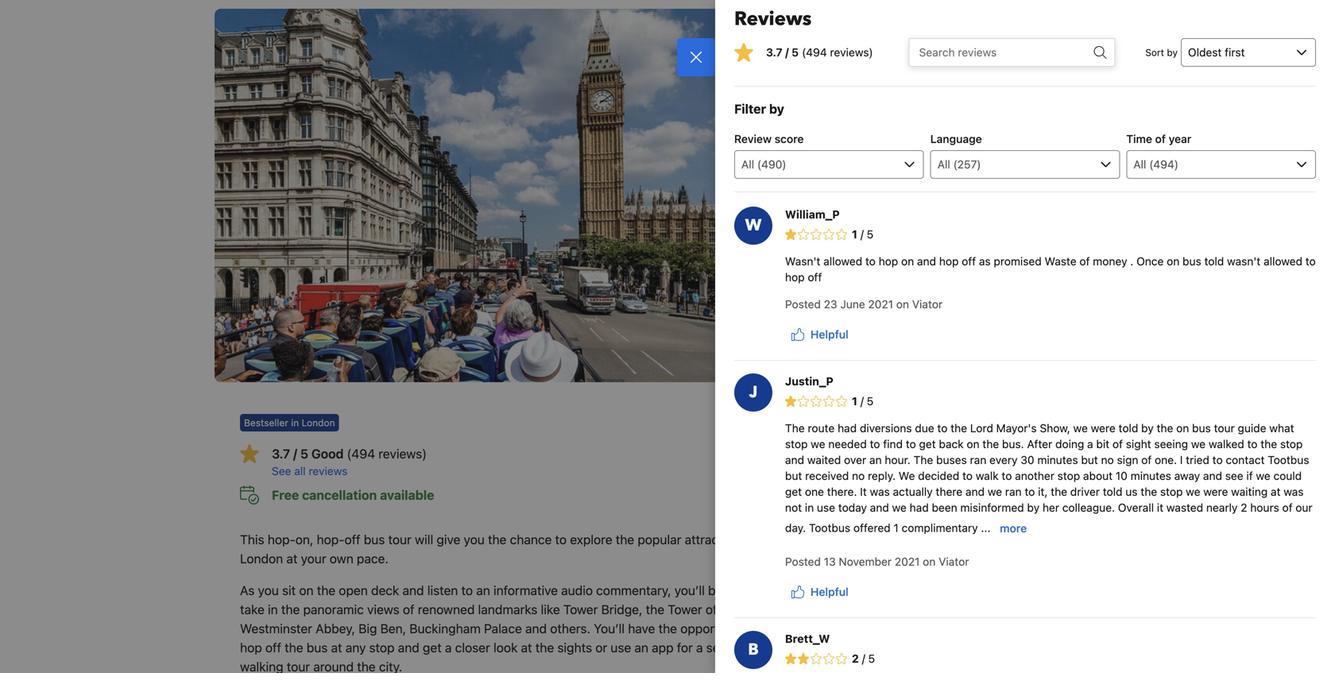 Task type: describe. For each thing, give the bounding box(es) containing it.
free
[[272, 488, 299, 503]]

1 inside the route had diversions due to the lord mayor's show, we were told by the on bus tour guide what stop we needed to find to get back on the bus. after doing a bit of sight seeing we walked to the stop and waited over an hour. the buses ran every 30 minutes but no sign of one. i tried to contact tootbus but received no reply. we decided to walk to another stop about 10 minutes away and see if we could get one there. it was actually there and we ran to it, the driver told us the stop we were waiting at was not in use today and we had been misinformed by her colleague. overall it wasted nearly 2 hours of our day. tootbus offered 1 complimentary ...
[[894, 522, 899, 535]]

2021 for j
[[895, 555, 920, 568]]

1 left day on the right bottom of page
[[940, 623, 946, 639]]

and down ben, at the left
[[398, 640, 419, 655]]

you inside as you sit on the open deck and listen to an informative audio commentary, you'll be able to take in the panoramic views of renowned landmarks like tower bridge, the tower of london, westminster abbey, big ben, buckingham palace and others. you'll have the opportunity to hop off the bus at any stop and get a closer look at the sights or use an app for a self-guided walking tour around the city.
[[258, 583, 279, 598]]

bus inside as you sit on the open deck and listen to an informative audio commentary, you'll be able to take in the panoramic views of renowned landmarks like tower bridge, the tower of london, westminster abbey, big ben, buckingham palace and others. you'll have the opportunity to hop off the bus at any stop and get a closer look at the sights or use an app for a self-guided walking tour around the city.
[[307, 640, 328, 655]]

free cancellation available
[[272, 488, 434, 503]]

1 vertical spatial get
[[785, 485, 802, 498]]

away
[[1174, 469, 1200, 482]]

30
[[1021, 453, 1034, 467]]

wasn't  allowed to hop on and hop off as promised  waste of money . once on bus told wasn't allowed to hop off
[[785, 255, 1316, 284]]

to down walked
[[1213, 453, 1223, 467]]

1 tower from the left
[[563, 602, 598, 617]]

1 inside mon 1
[[984, 530, 997, 556]]

walk
[[976, 469, 999, 482]]

/ inside the 3.7 / 5 good (494 reviews) see all reviews
[[293, 446, 297, 461]]

hours
[[1250, 501, 1279, 514]]

search
[[813, 445, 856, 460]]

posted 23 june 2021 on viator
[[785, 298, 943, 311]]

and right deck
[[403, 583, 424, 598]]

of up opportunity
[[706, 602, 717, 617]]

brett_w
[[785, 632, 830, 645]]

bus.
[[1002, 438, 1024, 451]]

and down walk
[[966, 485, 985, 498]]

to inside this hop-on, hop-off bus tour will give you the chance to explore the popular attractions of london at your own pace.
[[555, 532, 567, 547]]

her
[[1043, 501, 1059, 514]]

show more dates button
[[813, 468, 917, 497]]

time of year
[[1126, 132, 1192, 145]]

wasn't
[[785, 255, 821, 268]]

as you sit on the open deck and listen to an informative audio commentary, you'll be able to take in the panoramic views of renowned landmarks like tower bridge, the tower of london, westminster abbey, big ben, buckingham palace and others. you'll have the opportunity to hop off the bus at any stop and get a closer look at the sights or use an app for a self-guided walking tour around the city.
[[240, 583, 772, 673]]

5 for w
[[867, 228, 874, 241]]

william_p element
[[745, 215, 762, 237]]

sort by
[[1145, 47, 1178, 58]]

what
[[1269, 422, 1294, 435]]

0 vertical spatial had
[[838, 422, 857, 435]]

of left year on the top right of page
[[1155, 132, 1166, 145]]

day
[[949, 623, 972, 639]]

stop down route
[[785, 438, 808, 451]]

off inside this hop-on, hop-off bus tour will give you the chance to explore the popular attractions of london at your own pace.
[[345, 532, 360, 547]]

1 vertical spatial were
[[1204, 485, 1228, 498]]

dec
[[908, 557, 928, 570]]

been
[[932, 501, 957, 514]]

received
[[805, 469, 849, 482]]

2 vertical spatial an
[[635, 640, 649, 655]]

of right bit
[[1113, 438, 1123, 451]]

the right the explore
[[616, 532, 634, 547]]

hop left as
[[939, 255, 959, 268]]

on down complimentary
[[923, 555, 936, 568]]

to left the it,
[[1025, 485, 1035, 498]]

on up seeing
[[1176, 422, 1189, 435]]

Search reviews search field
[[918, 44, 1088, 61]]

off left as
[[962, 255, 976, 268]]

wasn't
[[1227, 255, 1261, 268]]

1 vertical spatial ran
[[1005, 485, 1022, 498]]

the down what
[[1261, 438, 1277, 451]]

1 was from the left
[[870, 485, 890, 498]]

guide
[[1238, 422, 1266, 435]]

j
[[749, 381, 758, 403]]

5 for j
[[867, 395, 874, 408]]

to up posted 23 june 2021 on viator at top
[[865, 255, 876, 268]]

1 horizontal spatial tootbus
[[1268, 453, 1309, 467]]

to down guide
[[1247, 438, 1258, 451]]

discovery
[[875, 623, 937, 639]]

ticket
[[859, 445, 894, 460]]

of down "sight"
[[1141, 453, 1152, 467]]

1 / 5 for j
[[852, 395, 874, 408]]

we down route
[[811, 438, 825, 451]]

another
[[1015, 469, 1055, 482]]

off down wasn't
[[808, 271, 822, 284]]

if
[[1247, 469, 1253, 482]]

wasted
[[1167, 501, 1203, 514]]

on down lord
[[967, 438, 980, 451]]

day.
[[785, 522, 806, 535]]

we
[[899, 469, 915, 482]]

one.
[[1155, 453, 1177, 467]]

score
[[775, 132, 804, 145]]

1 horizontal spatial a
[[696, 640, 703, 655]]

reviews) inside the 3.7 / 5 good (494 reviews) see all reviews
[[379, 446, 427, 461]]

your
[[301, 551, 326, 566]]

/ for b
[[862, 652, 865, 665]]

after
[[1027, 438, 1052, 451]]

views
[[367, 602, 400, 617]]

helpful for w
[[811, 328, 849, 341]]

the down any
[[357, 659, 376, 673]]

/ for j
[[861, 395, 864, 408]]

it,
[[1038, 485, 1048, 498]]

about
[[1083, 469, 1113, 482]]

on right june
[[896, 298, 909, 311]]

of up ben, at the left
[[403, 602, 414, 617]]

and left see
[[1203, 469, 1222, 482]]

self-
[[706, 640, 732, 655]]

reviews dialog
[[677, 0, 1335, 673]]

1 horizontal spatial london
[[826, 623, 872, 639]]

big
[[359, 621, 377, 636]]

/ down reviews
[[785, 46, 789, 59]]

off inside as you sit on the open deck and listen to an informative audio commentary, you'll be able to take in the panoramic views of renowned landmarks like tower bridge, the tower of london, westminster abbey, big ben, buckingham palace and others. you'll have the opportunity to hop off the bus at any stop and get a closer look at the sights or use an app for a self-guided walking tour around the city.
[[265, 640, 281, 655]]

to left walk
[[962, 469, 973, 482]]

1 vertical spatial no
[[852, 469, 865, 482]]

route
[[808, 422, 835, 435]]

posted for w
[[785, 298, 821, 311]]

at right 'look'
[[521, 640, 532, 655]]

stop inside as you sit on the open deck and listen to an informative audio commentary, you'll be able to take in the panoramic views of renowned landmarks like tower bridge, the tower of london, westminster abbey, big ben, buckingham palace and others. you'll have the opportunity to hop off the bus at any stop and get a closer look at the sights or use an app for a self-guided walking tour around the city.
[[369, 640, 395, 655]]

1 / 5 for w
[[852, 228, 874, 241]]

informative
[[494, 583, 558, 598]]

sights
[[557, 640, 592, 655]]

sit
[[282, 583, 296, 598]]

we down 'actually'
[[892, 501, 907, 514]]

w
[[745, 215, 762, 236]]

to right listen
[[461, 583, 473, 598]]

10
[[1116, 469, 1128, 482]]

tried
[[1186, 453, 1210, 467]]

waiting
[[1231, 485, 1268, 498]]

william_p
[[785, 208, 840, 221]]

walked
[[1209, 438, 1244, 451]]

viator for w
[[912, 298, 943, 311]]

every
[[990, 453, 1018, 467]]

find
[[883, 438, 903, 451]]

attractions
[[685, 532, 747, 547]]

app
[[652, 640, 674, 655]]

you'll
[[675, 583, 705, 598]]

2 tower from the left
[[668, 602, 702, 617]]

and up 'offered'
[[870, 501, 889, 514]]

the right us
[[1141, 485, 1157, 498]]

by up "sight"
[[1141, 422, 1154, 435]]

us
[[1126, 485, 1138, 498]]

we up misinformed
[[988, 485, 1002, 498]]

money
[[1093, 255, 1127, 268]]

offered
[[854, 522, 891, 535]]

we right the if
[[1256, 469, 1271, 482]]

31
[[906, 530, 930, 556]]

by right the back
[[966, 445, 981, 460]]

hop down wasn't
[[785, 271, 805, 284]]

5 down reviews
[[792, 46, 799, 59]]

the up app
[[659, 621, 677, 636]]

sun 31 dec
[[906, 515, 930, 570]]

0 horizontal spatial a
[[445, 640, 452, 655]]

in inside as you sit on the open deck and listen to an informative audio commentary, you'll be able to take in the panoramic views of renowned landmarks like tower bridge, the tower of london, westminster abbey, big ben, buckingham palace and others. you'll have the opportunity to hop off the bus at any stop and get a closer look at the sights or use an app for a self-guided walking tour around the city.
[[268, 602, 278, 617]]

the right the it,
[[1051, 485, 1067, 498]]

5 for b
[[868, 652, 875, 665]]

will
[[415, 532, 433, 547]]

november
[[839, 555, 892, 568]]

ben,
[[380, 621, 406, 636]]

13
[[824, 555, 836, 568]]

1 horizontal spatial but
[[1081, 453, 1098, 467]]

sun
[[908, 515, 928, 529]]

0 horizontal spatial tootbus
[[809, 522, 851, 535]]

doing
[[1055, 438, 1084, 451]]

0 horizontal spatial more
[[851, 476, 878, 489]]

of left our
[[1282, 501, 1293, 514]]

language
[[930, 132, 982, 145]]

june
[[840, 298, 865, 311]]

buckingham
[[410, 621, 481, 636]]

stop up it
[[1160, 485, 1183, 498]]

stop down what
[[1280, 438, 1303, 451]]

0 vertical spatial get
[[919, 438, 936, 451]]

to right due
[[937, 422, 948, 435]]

more inside the reviews dialog
[[1000, 522, 1027, 535]]

be
[[708, 583, 723, 598]]

the down 'westminster'
[[285, 640, 303, 655]]

3.7 / 5 (494 reviews)
[[766, 46, 873, 59]]

it
[[1157, 501, 1164, 514]]

audio
[[561, 583, 593, 598]]

on,
[[295, 532, 313, 547]]

we up the doing
[[1073, 422, 1088, 435]]

1 vertical spatial 2
[[852, 652, 859, 665]]

dates
[[881, 476, 910, 489]]

opportunity
[[680, 621, 747, 636]]

once
[[1137, 255, 1164, 268]]

see
[[272, 465, 291, 478]]

1 horizontal spatial the
[[914, 453, 933, 467]]

1 hop- from the left
[[268, 532, 295, 547]]

as
[[979, 255, 991, 268]]

for
[[677, 640, 693, 655]]

1 up needed
[[852, 395, 858, 408]]

the up panoramic
[[317, 583, 336, 598]]

by right filter
[[769, 101, 784, 116]]

bridge,
[[601, 602, 643, 617]]

hour.
[[885, 453, 911, 467]]

the up the back
[[951, 422, 967, 435]]

(494 inside the reviews dialog
[[802, 46, 827, 59]]

and down the like
[[525, 621, 547, 636]]

complimentary
[[902, 522, 978, 535]]

2 / 5
[[852, 652, 875, 665]]

tour inside the route had diversions due to the lord mayor's show, we were told by the on bus tour guide what stop we needed to find to get back on the bus. after doing a bit of sight seeing we walked to the stop and waited over an hour. the buses ran every 30 minutes but no sign of one. i tried to contact tootbus but received no reply. we decided to walk to another stop about 10 minutes away and see if we could get one there. it was actually there and we ran to it, the driver told us the stop we were waiting at was not in use today and we had been misinformed by her colleague. overall it wasted nearly 2 hours of our day. tootbus offered 1 complimentary ...
[[1214, 422, 1235, 435]]

region containing 31
[[800, 497, 1108, 589]]

hop up posted 23 june 2021 on viator at top
[[879, 255, 898, 268]]

we down 'away'
[[1186, 485, 1201, 498]]



Task type: vqa. For each thing, say whether or not it's contained in the screenshot.
24 December 2023 "Checkbox"
no



Task type: locate. For each thing, give the bounding box(es) containing it.
1 vertical spatial minutes
[[1131, 469, 1171, 482]]

23
[[824, 298, 837, 311]]

tour left around
[[287, 659, 310, 673]]

2 vertical spatial get
[[423, 640, 442, 655]]

minutes down one.
[[1131, 469, 1171, 482]]

1 posted from the top
[[785, 298, 821, 311]]

a inside the route had diversions due to the lord mayor's show, we were told by the on bus tour guide what stop we needed to find to get back on the bus. after doing a bit of sight seeing we walked to the stop and waited over an hour. the buses ran every 30 minutes but no sign of one. i tried to contact tootbus but received no reply. we decided to walk to another stop about 10 minutes away and see if we could get one there. it was actually there and we ran to it, the driver told us the stop we were waiting at was not in use today and we had been misinformed by her colleague. overall it wasted nearly 2 hours of our day. tootbus offered 1 complimentary ...
[[1087, 438, 1093, 451]]

1 horizontal spatial 2
[[1241, 501, 1247, 514]]

see
[[1225, 469, 1244, 482]]

bus up walked
[[1192, 422, 1211, 435]]

reply.
[[868, 469, 896, 482]]

/ down london discovery 1 day
[[862, 652, 865, 665]]

1 vertical spatial tootbus
[[809, 522, 851, 535]]

bit
[[1096, 438, 1110, 451]]

review
[[734, 132, 772, 145]]

2 vertical spatial told
[[1103, 485, 1123, 498]]

reviews
[[734, 6, 812, 32]]

an
[[869, 453, 882, 467], [476, 583, 490, 598], [635, 640, 649, 655]]

1 left sun
[[894, 522, 899, 535]]

0 vertical spatial use
[[817, 501, 835, 514]]

2 vertical spatial tour
[[287, 659, 310, 673]]

or
[[595, 640, 607, 655]]

the up seeing
[[1157, 422, 1173, 435]]

more
[[851, 476, 878, 489], [1000, 522, 1027, 535]]

helpful button down 23
[[785, 320, 855, 349]]

2 horizontal spatial tour
[[1214, 422, 1235, 435]]

1 vertical spatial the
[[914, 453, 933, 467]]

0 vertical spatial 2
[[1241, 501, 1247, 514]]

0 horizontal spatial ran
[[970, 453, 987, 467]]

reviews) inside the reviews dialog
[[830, 46, 873, 59]]

there.
[[827, 485, 857, 498]]

1 horizontal spatial in
[[805, 501, 814, 514]]

london down this
[[240, 551, 283, 566]]

date
[[984, 445, 1012, 460]]

by right sort
[[1167, 47, 1178, 58]]

0 horizontal spatial 2021
[[868, 298, 893, 311]]

no down bit
[[1101, 453, 1114, 467]]

use down one
[[817, 501, 835, 514]]

show,
[[1040, 422, 1070, 435]]

tootbus
[[1268, 453, 1309, 467], [809, 522, 851, 535]]

1 horizontal spatial allowed
[[1264, 255, 1303, 268]]

of inside wasn't  allowed to hop on and hop off as promised  waste of money . once on bus told wasn't allowed to hop off
[[1080, 255, 1090, 268]]

1 vertical spatial tour
[[388, 532, 412, 547]]

1 vertical spatial 2021
[[895, 555, 920, 568]]

time
[[1126, 132, 1152, 145]]

minutes down the doing
[[1037, 453, 1078, 467]]

mayor's
[[996, 422, 1037, 435]]

1 down mon
[[984, 530, 997, 556]]

1 horizontal spatial an
[[635, 640, 649, 655]]

at up around
[[331, 640, 342, 655]]

were up bit
[[1091, 422, 1116, 435]]

back
[[939, 438, 964, 451]]

posted left 13 at the bottom
[[785, 555, 821, 568]]

0 horizontal spatial tour
[[287, 659, 310, 673]]

1 vertical spatial use
[[611, 640, 631, 655]]

1 / 5 up posted 23 june 2021 on viator at top
[[852, 228, 874, 241]]

told left wasn't
[[1204, 255, 1224, 268]]

use inside the route had diversions due to the lord mayor's show, we were told by the on bus tour guide what stop we needed to find to get back on the bus. after doing a bit of sight seeing we walked to the stop and waited over an hour. the buses ran every 30 minutes but no sign of one. i tried to contact tootbus but received no reply. we decided to walk to another stop about 10 minutes away and see if we could get one there. it was actually there and we ran to it, the driver told us the stop we were waiting at was not in use today and we had been misinformed by her colleague. overall it wasted nearly 2 hours of our day. tootbus offered 1 complimentary ...
[[817, 501, 835, 514]]

1 vertical spatial viator
[[939, 555, 969, 568]]

to right able
[[754, 583, 765, 598]]

helpful button for w
[[785, 320, 855, 349]]

able
[[726, 583, 750, 598]]

0 vertical spatial tootbus
[[1268, 453, 1309, 467]]

and inside wasn't  allowed to hop on and hop off as promised  waste of money . once on bus told wasn't allowed to hop off
[[917, 255, 936, 268]]

of
[[1155, 132, 1166, 145], [1080, 255, 1090, 268], [1113, 438, 1123, 451], [1141, 453, 1152, 467], [1282, 501, 1293, 514], [750, 532, 762, 547], [403, 602, 414, 617], [706, 602, 717, 617]]

0 vertical spatial 1 / 5
[[852, 228, 874, 241]]

2 posted from the top
[[785, 555, 821, 568]]

waste
[[1045, 255, 1077, 268]]

get inside as you sit on the open deck and listen to an informative audio commentary, you'll be able to take in the panoramic views of renowned landmarks like tower bridge, the tower of london, westminster abbey, big ben, buckingham palace and others. you'll have the opportunity to hop off the bus at any stop and get a closer look at the sights or use an app for a self-guided walking tour around the city.
[[423, 640, 442, 655]]

2 hop- from the left
[[317, 532, 345, 547]]

palace
[[484, 621, 522, 636]]

2 down "waiting"
[[1241, 501, 1247, 514]]

bus up around
[[307, 640, 328, 655]]

and left the waited
[[785, 453, 804, 467]]

0 horizontal spatial an
[[476, 583, 490, 598]]

2 inside the route had diversions due to the lord mayor's show, we were told by the on bus tour guide what stop we needed to find to get back on the bus. after doing a bit of sight seeing we walked to the stop and waited over an hour. the buses ran every 30 minutes but no sign of one. i tried to contact tootbus but received no reply. we decided to walk to another stop about 10 minutes away and see if we could get one there. it was actually there and we ran to it, the driver told us the stop we were waiting at was not in use today and we had been misinformed by her colleague. overall it wasted nearly 2 hours of our day. tootbus offered 1 complimentary ...
[[1241, 501, 1247, 514]]

at inside the route had diversions due to the lord mayor's show, we were told by the on bus tour guide what stop we needed to find to get back on the bus. after doing a bit of sight seeing we walked to the stop and waited over an hour. the buses ran every 30 minutes but no sign of one. i tried to contact tootbus but received no reply. we decided to walk to another stop about 10 minutes away and see if we could get one there. it was actually there and we ran to it, the driver told us the stop we were waiting at was not in use today and we had been misinformed by her colleague. overall it wasted nearly 2 hours of our day. tootbus offered 1 complimentary ...
[[1271, 485, 1281, 498]]

3.7 up see
[[272, 446, 290, 461]]

1 vertical spatial (494
[[347, 446, 375, 461]]

1 vertical spatial an
[[476, 583, 490, 598]]

told inside wasn't  allowed to hop on and hop off as promised  waste of money . once on bus told wasn't allowed to hop off
[[1204, 255, 1224, 268]]

get down buckingham in the bottom of the page
[[423, 640, 442, 655]]

tour inside this hop-on, hop-off bus tour will give you the chance to explore the popular attractions of london at your own pace.
[[388, 532, 412, 547]]

0 horizontal spatial you
[[258, 583, 279, 598]]

5 up all
[[300, 446, 308, 461]]

off down 'westminster'
[[265, 640, 281, 655]]

posted left 23
[[785, 298, 821, 311]]

1 vertical spatial london
[[826, 623, 872, 639]]

0 horizontal spatial in
[[268, 602, 278, 617]]

0 vertical spatial but
[[1081, 453, 1098, 467]]

0 vertical spatial helpful button
[[785, 320, 855, 349]]

bus inside wasn't  allowed to hop on and hop off as promised  waste of money . once on bus told wasn't allowed to hop off
[[1183, 255, 1201, 268]]

by left her
[[1027, 501, 1040, 514]]

tour left the will
[[388, 532, 412, 547]]

the
[[951, 422, 967, 435], [1157, 422, 1173, 435], [983, 438, 999, 451], [1261, 438, 1277, 451], [1051, 485, 1067, 498], [1141, 485, 1157, 498], [488, 532, 507, 547], [616, 532, 634, 547], [317, 583, 336, 598], [281, 602, 300, 617], [646, 602, 664, 617], [659, 621, 677, 636], [285, 640, 303, 655], [535, 640, 554, 655], [357, 659, 376, 673]]

1 horizontal spatial reviews)
[[830, 46, 873, 59]]

ran up misinformed
[[1005, 485, 1022, 498]]

city.
[[379, 659, 402, 673]]

the left route
[[785, 422, 805, 435]]

show more dates
[[819, 476, 910, 489]]

bus inside this hop-on, hop-off bus tour will give you the chance to explore the popular attractions of london at your own pace.
[[364, 532, 385, 547]]

lord
[[970, 422, 993, 435]]

a down buckingham in the bottom of the page
[[445, 640, 452, 655]]

bus right once
[[1183, 255, 1201, 268]]

available
[[380, 488, 434, 503]]

like
[[541, 602, 560, 617]]

1 horizontal spatial no
[[1101, 453, 1114, 467]]

sight
[[1126, 438, 1151, 451]]

2 was from the left
[[1284, 485, 1304, 498]]

1 horizontal spatial were
[[1204, 485, 1228, 498]]

0 horizontal spatial 3.7
[[272, 446, 290, 461]]

helpful for j
[[811, 585, 849, 598]]

london inside this hop-on, hop-off bus tour will give you the chance to explore the popular attractions of london at your own pace.
[[240, 551, 283, 566]]

you inside this hop-on, hop-off bus tour will give you the chance to explore the popular attractions of london at your own pace.
[[464, 532, 485, 547]]

0 vertical spatial more
[[851, 476, 878, 489]]

1 horizontal spatial 2021
[[895, 555, 920, 568]]

colleague.
[[1062, 501, 1115, 514]]

prices
[[904, 408, 950, 430]]

in inside the route had diversions due to the lord mayor's show, we were told by the on bus tour guide what stop we needed to find to get back on the bus. after doing a bit of sight seeing we walked to the stop and waited over an hour. the buses ran every 30 minutes but no sign of one. i tried to contact tootbus but received no reply. we decided to walk to another stop about 10 minutes away and see if we could get one there. it was actually there and we ran to it, the driver told us the stop we were waiting at was not in use today and we had been misinformed by her colleague. overall it wasted nearly 2 hours of our day. tootbus offered 1 complimentary ...
[[805, 501, 814, 514]]

tour
[[1214, 422, 1235, 435], [388, 532, 412, 547], [287, 659, 310, 673]]

the up have
[[646, 602, 664, 617]]

on inside as you sit on the open deck and listen to an informative audio commentary, you'll be able to take in the panoramic views of renowned landmarks like tower bridge, the tower of london, westminster abbey, big ben, buckingham palace and others. you'll have the opportunity to hop off the bus at any stop and get a closer look at the sights or use an app for a self-guided walking tour around the city.
[[299, 583, 314, 598]]

on right sit
[[299, 583, 314, 598]]

0 vertical spatial told
[[1204, 255, 1224, 268]]

2 down london discovery 1 day
[[852, 652, 859, 665]]

1 / 5 up diversions
[[852, 395, 874, 408]]

3.7 inside the 3.7 / 5 good (494 reviews) see all reviews
[[272, 446, 290, 461]]

brett_w element
[[748, 639, 759, 661]]

over
[[844, 453, 866, 467]]

at left your
[[286, 551, 298, 566]]

helpful down 13 at the bottom
[[811, 585, 849, 598]]

0 vertical spatial in
[[805, 501, 814, 514]]

3.7 for (494
[[766, 46, 783, 59]]

0 vertical spatial were
[[1091, 422, 1116, 435]]

waited
[[807, 453, 841, 467]]

(494 inside the 3.7 / 5 good (494 reviews) see all reviews
[[347, 446, 375, 461]]

tootbus down 'today'
[[809, 522, 851, 535]]

helpful down 23
[[811, 328, 849, 341]]

our
[[1296, 501, 1313, 514]]

0 horizontal spatial tower
[[563, 602, 598, 617]]

1 helpful from the top
[[811, 328, 849, 341]]

on up posted 23 june 2021 on viator at top
[[901, 255, 914, 268]]

the down sit
[[281, 602, 300, 617]]

reviews
[[309, 465, 348, 478]]

closer
[[455, 640, 490, 655]]

open
[[339, 583, 368, 598]]

to up "guided"
[[751, 621, 762, 636]]

of inside this hop-on, hop-off bus tour will give you the chance to explore the popular attractions of london at your own pace.
[[750, 532, 762, 547]]

0 horizontal spatial hop-
[[268, 532, 295, 547]]

1 vertical spatial more
[[1000, 522, 1027, 535]]

nearly
[[1206, 501, 1238, 514]]

0 horizontal spatial get
[[423, 640, 442, 655]]

minutes
[[1037, 453, 1078, 467], [1131, 469, 1171, 482]]

/ up posted 23 june 2021 on viator at top
[[861, 228, 864, 241]]

1 1 / 5 from the top
[[852, 228, 874, 241]]

1 helpful button from the top
[[785, 320, 855, 349]]

allowed
[[824, 255, 862, 268], [1264, 255, 1303, 268]]

had
[[838, 422, 857, 435], [910, 501, 929, 514]]

1 horizontal spatial ran
[[1005, 485, 1022, 498]]

0 vertical spatial london
[[240, 551, 283, 566]]

london
[[240, 551, 283, 566], [826, 623, 872, 639]]

the left sights
[[535, 640, 554, 655]]

0 horizontal spatial allowed
[[824, 255, 862, 268]]

more down "over"
[[851, 476, 878, 489]]

to right wasn't
[[1306, 255, 1316, 268]]

viator right the dec
[[939, 555, 969, 568]]

helpful button for j
[[785, 578, 855, 606]]

guided
[[732, 640, 772, 655]]

0 horizontal spatial was
[[870, 485, 890, 498]]

1 allowed from the left
[[824, 255, 862, 268]]

1 horizontal spatial you
[[464, 532, 485, 547]]

sign
[[1117, 453, 1138, 467]]

the down lord
[[983, 438, 999, 451]]

0 horizontal spatial use
[[611, 640, 631, 655]]

0 vertical spatial (494
[[802, 46, 827, 59]]

0 vertical spatial minutes
[[1037, 453, 1078, 467]]

to down every
[[1002, 469, 1012, 482]]

stop up driver at the right bottom
[[1058, 469, 1080, 482]]

2 helpful from the top
[[811, 585, 849, 598]]

stop
[[785, 438, 808, 451], [1280, 438, 1303, 451], [1058, 469, 1080, 482], [1160, 485, 1183, 498], [369, 640, 395, 655]]

it
[[860, 485, 867, 498]]

hop up walking
[[240, 640, 262, 655]]

0 vertical spatial 2021
[[868, 298, 893, 311]]

tour inside as you sit on the open deck and listen to an informative audio commentary, you'll be able to take in the panoramic views of renowned landmarks like tower bridge, the tower of london, westminster abbey, big ben, buckingham palace and others. you'll have the opportunity to hop off the bus at any stop and get a closer look at the sights or use an app for a self-guided walking tour around the city.
[[287, 659, 310, 673]]

due
[[915, 422, 934, 435]]

more button
[[994, 514, 1033, 543]]

0 horizontal spatial but
[[785, 469, 802, 482]]

region
[[800, 497, 1108, 589]]

1 up june
[[852, 228, 858, 241]]

justin_p element
[[749, 381, 758, 404]]

on right once
[[1167, 255, 1180, 268]]

the left chance at the left of page
[[488, 532, 507, 547]]

0 vertical spatial tour
[[1214, 422, 1235, 435]]

1 vertical spatial 1 / 5
[[852, 395, 874, 408]]

1 horizontal spatial tower
[[668, 602, 702, 617]]

use right or
[[611, 640, 631, 655]]

posted for j
[[785, 555, 821, 568]]

2 horizontal spatial a
[[1087, 438, 1093, 451]]

an inside the route had diversions due to the lord mayor's show, we were told by the on bus tour guide what stop we needed to find to get back on the bus. after doing a bit of sight seeing we walked to the stop and waited over an hour. the buses ran every 30 minutes but no sign of one. i tried to contact tootbus but received no reply. we decided to walk to another stop about 10 minutes away and see if we could get one there. it was actually there and we ran to it, the driver told us the stop we were waiting at was not in use today and we had been misinformed by her colleague. overall it wasted nearly 2 hours of our day. tootbus offered 1 complimentary ...
[[869, 453, 882, 467]]

tower
[[563, 602, 598, 617], [668, 602, 702, 617]]

filter by
[[734, 101, 784, 116]]

1 vertical spatial posted
[[785, 555, 821, 568]]

told
[[1204, 255, 1224, 268], [1119, 422, 1138, 435], [1103, 485, 1123, 498]]

0 vertical spatial the
[[785, 422, 805, 435]]

availability
[[897, 445, 963, 460]]

2 allowed from the left
[[1264, 255, 1303, 268]]

to right chance at the left of page
[[555, 532, 567, 547]]

0 horizontal spatial 2
[[852, 652, 859, 665]]

3.7 for good
[[272, 446, 290, 461]]

0 horizontal spatial london
[[240, 551, 283, 566]]

1 vertical spatial helpful button
[[785, 578, 855, 606]]

and up find
[[871, 408, 900, 430]]

b
[[748, 639, 759, 661]]

an down have
[[635, 640, 649, 655]]

bus inside the route had diversions due to the lord mayor's show, we were told by the on bus tour guide what stop we needed to find to get back on the bus. after doing a bit of sight seeing we walked to the stop and waited over an hour. the buses ran every 30 minutes but no sign of one. i tried to contact tootbus but received no reply. we decided to walk to another stop about 10 minutes away and see if we could get one there. it was actually there and we ran to it, the driver told us the stop we were waiting at was not in use today and we had been misinformed by her colleague. overall it wasted nearly 2 hours of our day. tootbus offered 1 complimentary ...
[[1192, 422, 1211, 435]]

see all reviews button
[[272, 463, 788, 479]]

the route had diversions due to the lord mayor's show, we were told by the on bus tour guide what stop we needed to find to get back on the bus. after doing a bit of sight seeing we walked to the stop and waited over an hour. the buses ran every 30 minutes but no sign of one. i tried to contact tootbus but received no reply. we decided to walk to another stop about 10 minutes away and see if we could get one there. it was actually there and we ran to it, the driver told us the stop we were waiting at was not in use today and we had been misinformed by her colleague. overall it wasted nearly 2 hours of our day. tootbus offered 1 complimentary ...
[[785, 422, 1313, 535]]

had up needed
[[838, 422, 857, 435]]

0 horizontal spatial minutes
[[1037, 453, 1078, 467]]

had up sun
[[910, 501, 929, 514]]

2 1 / 5 from the top
[[852, 395, 874, 408]]

viator right june
[[912, 298, 943, 311]]

1 horizontal spatial hop-
[[317, 532, 345, 547]]

hop inside as you sit on the open deck and listen to an informative audio commentary, you'll be able to take in the panoramic views of renowned landmarks like tower bridge, the tower of london, westminster abbey, big ben, buckingham palace and others. you'll have the opportunity to hop off the bus at any stop and get a closer look at the sights or use an app for a self-guided walking tour around the city.
[[240, 640, 262, 655]]

told up "sight"
[[1119, 422, 1138, 435]]

0 vertical spatial 3.7
[[766, 46, 783, 59]]

no down "over"
[[852, 469, 865, 482]]

0 vertical spatial reviews)
[[830, 46, 873, 59]]

the up decided
[[914, 453, 933, 467]]

mon
[[979, 515, 1002, 529]]

1 vertical spatial told
[[1119, 422, 1138, 435]]

1 horizontal spatial had
[[910, 501, 929, 514]]

1 vertical spatial but
[[785, 469, 802, 482]]

0 vertical spatial posted
[[785, 298, 821, 311]]

tootbus up could
[[1268, 453, 1309, 467]]

5 down london discovery 1 day
[[868, 652, 875, 665]]

to left find
[[870, 438, 880, 451]]

1 vertical spatial had
[[910, 501, 929, 514]]

of right waste
[[1080, 255, 1090, 268]]

1 horizontal spatial tour
[[388, 532, 412, 547]]

westminster
[[240, 621, 312, 636]]

2 horizontal spatial get
[[919, 438, 936, 451]]

promised
[[994, 255, 1042, 268]]

0 vertical spatial helpful
[[811, 328, 849, 341]]

0 vertical spatial no
[[1101, 453, 1114, 467]]

helpful button down 13 at the bottom
[[785, 578, 855, 606]]

1 vertical spatial helpful
[[811, 585, 849, 598]]

/ for w
[[861, 228, 864, 241]]

posted 13 november 2021 on viator
[[785, 555, 969, 568]]

5 up diversions
[[867, 395, 874, 408]]

0 vertical spatial ran
[[970, 453, 987, 467]]

/ up all
[[293, 446, 297, 461]]

tickets and prices
[[813, 408, 950, 430]]

3.7 inside the reviews dialog
[[766, 46, 783, 59]]

take
[[240, 602, 265, 617]]

0 vertical spatial an
[[869, 453, 882, 467]]

filter
[[734, 101, 766, 116]]

you
[[464, 532, 485, 547], [258, 583, 279, 598]]

needed
[[828, 438, 867, 451]]

1 horizontal spatial (494
[[802, 46, 827, 59]]

5 up posted 23 june 2021 on viator at top
[[867, 228, 874, 241]]

0 horizontal spatial no
[[852, 469, 865, 482]]

1 horizontal spatial was
[[1284, 485, 1304, 498]]

today
[[838, 501, 867, 514]]

we up tried
[[1191, 438, 1206, 451]]

at up "hours"
[[1271, 485, 1281, 498]]

helpful button
[[785, 320, 855, 349], [785, 578, 855, 606]]

walking
[[240, 659, 283, 673]]

pace.
[[357, 551, 388, 566]]

1 horizontal spatial more
[[1000, 522, 1027, 535]]

and left as
[[917, 255, 936, 268]]

3.7 down reviews
[[766, 46, 783, 59]]

1 / 5
[[852, 228, 874, 241], [852, 395, 874, 408]]

viator for j
[[939, 555, 969, 568]]

use inside as you sit on the open deck and listen to an informative audio commentary, you'll be able to take in the panoramic views of renowned landmarks like tower bridge, the tower of london, westminster abbey, big ben, buckingham palace and others. you'll have the opportunity to hop off the bus at any stop and get a closer look at the sights or use an app for a self-guided walking tour around the city.
[[611, 640, 631, 655]]

.
[[1130, 255, 1134, 268]]

2021 for w
[[868, 298, 893, 311]]

2021
[[868, 298, 893, 311], [895, 555, 920, 568]]

at inside this hop-on, hop-off bus tour will give you the chance to explore the popular attractions of london at your own pace.
[[286, 551, 298, 566]]

5 inside the 3.7 / 5 good (494 reviews) see all reviews
[[300, 446, 308, 461]]

1 horizontal spatial use
[[817, 501, 835, 514]]

to right find
[[906, 438, 916, 451]]

1 horizontal spatial minutes
[[1131, 469, 1171, 482]]

3.7
[[766, 46, 783, 59], [272, 446, 290, 461]]

0 horizontal spatial were
[[1091, 422, 1116, 435]]

was down reply.
[[870, 485, 890, 498]]

but up about
[[1081, 453, 1098, 467]]

1 horizontal spatial 3.7
[[766, 46, 783, 59]]

justin_p
[[785, 375, 833, 388]]

2 helpful button from the top
[[785, 578, 855, 606]]

contact
[[1226, 453, 1265, 467]]



